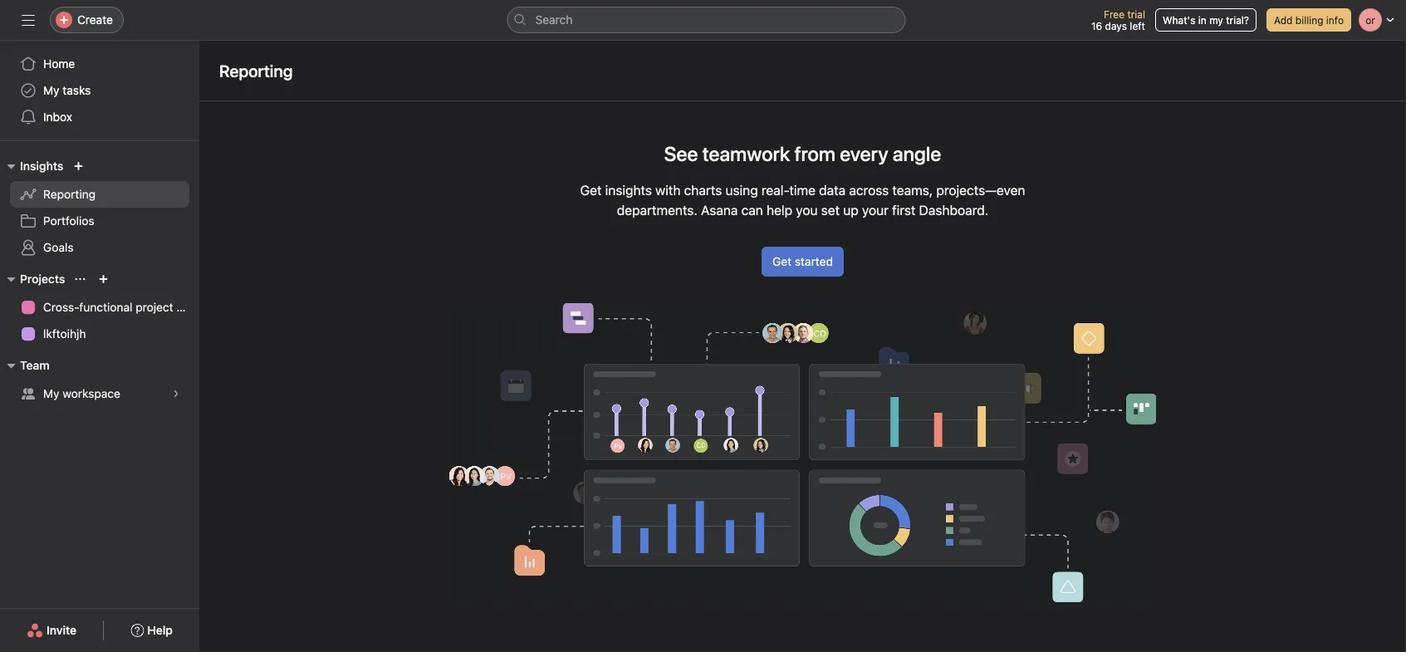Task type: describe. For each thing, give the bounding box(es) containing it.
get insights with charts using real-time data across teams, projects—even departments. asana can help you set up your first dashboard.
[[580, 182, 1026, 218]]

lkftoihjh link
[[10, 321, 189, 347]]

cross-functional project plan
[[43, 300, 199, 314]]

my for my workspace
[[43, 387, 59, 401]]

0 vertical spatial reporting
[[219, 61, 293, 80]]

goals
[[43, 241, 74, 254]]

get started
[[773, 255, 833, 268]]

asana
[[701, 202, 738, 218]]

my
[[1210, 14, 1224, 26]]

insights element
[[0, 151, 199, 264]]

started
[[795, 255, 833, 268]]

lkftoihjh
[[43, 327, 86, 341]]

inbox link
[[10, 104, 189, 130]]

my workspace
[[43, 387, 120, 401]]

time
[[790, 182, 816, 198]]

teamwork
[[703, 142, 791, 165]]

trial?
[[1227, 14, 1250, 26]]

invite
[[47, 624, 77, 637]]

see
[[664, 142, 698, 165]]

new image
[[73, 161, 83, 171]]

functional
[[79, 300, 133, 314]]

get started button
[[762, 247, 844, 277]]

cross-
[[43, 300, 79, 314]]

teams,
[[893, 182, 933, 198]]

team button
[[0, 356, 50, 376]]

portfolios link
[[10, 208, 189, 234]]

what's
[[1163, 14, 1196, 26]]

help
[[147, 624, 173, 637]]

create button
[[50, 7, 124, 33]]

portfolios
[[43, 214, 94, 228]]

free trial 16 days left
[[1092, 8, 1146, 32]]

project
[[136, 300, 173, 314]]

global element
[[0, 41, 199, 140]]

departments.
[[617, 202, 698, 218]]

with
[[656, 182, 681, 198]]

help button
[[120, 616, 184, 646]]

free
[[1104, 8, 1125, 20]]

trial
[[1128, 8, 1146, 20]]

get for get insights with charts using real-time data across teams, projects—even departments. asana can help you set up your first dashboard.
[[580, 182, 602, 198]]

data
[[819, 182, 846, 198]]

see teamwork from every angle
[[664, 142, 942, 165]]

charts
[[684, 182, 722, 198]]

create
[[77, 13, 113, 27]]

days
[[1106, 20, 1128, 32]]

16
[[1092, 20, 1103, 32]]

insights button
[[0, 156, 63, 176]]

search button
[[507, 7, 906, 33]]

from
[[795, 142, 836, 165]]

team
[[20, 359, 50, 372]]

my tasks link
[[10, 77, 189, 104]]

inbox
[[43, 110, 72, 124]]

dashboard.
[[920, 202, 989, 218]]

every angle
[[840, 142, 942, 165]]

plan
[[177, 300, 199, 314]]



Task type: vqa. For each thing, say whether or not it's contained in the screenshot.
Reporting
yes



Task type: locate. For each thing, give the bounding box(es) containing it.
hide sidebar image
[[22, 13, 35, 27]]

my
[[43, 84, 59, 97], [43, 387, 59, 401]]

0 horizontal spatial reporting
[[43, 187, 96, 201]]

in
[[1199, 14, 1207, 26]]

cross-functional project plan link
[[10, 294, 199, 321]]

insights
[[606, 182, 652, 198]]

goals link
[[10, 234, 189, 261]]

reporting link
[[10, 181, 189, 208]]

see details, my workspace image
[[171, 389, 181, 399]]

projects element
[[0, 264, 199, 351]]

you
[[796, 202, 818, 218]]

get
[[580, 182, 602, 198], [773, 255, 792, 268]]

what's in my trial? button
[[1156, 8, 1257, 32]]

projects
[[20, 272, 65, 286]]

up
[[844, 202, 859, 218]]

using
[[726, 182, 758, 198]]

0 horizontal spatial get
[[580, 182, 602, 198]]

reporting
[[219, 61, 293, 80], [43, 187, 96, 201]]

projects—even
[[937, 182, 1026, 198]]

1 vertical spatial reporting
[[43, 187, 96, 201]]

1 vertical spatial my
[[43, 387, 59, 401]]

reporting inside 'link'
[[43, 187, 96, 201]]

across
[[850, 182, 889, 198]]

help
[[767, 202, 793, 218]]

invite button
[[16, 616, 87, 646]]

home link
[[10, 51, 189, 77]]

add billing info button
[[1267, 8, 1352, 32]]

billing
[[1296, 14, 1324, 26]]

new project or portfolio image
[[98, 274, 108, 284]]

get left insights
[[580, 182, 602, 198]]

1 horizontal spatial get
[[773, 255, 792, 268]]

show options, current sort, top image
[[75, 274, 85, 284]]

add
[[1275, 14, 1293, 26]]

0 vertical spatial my
[[43, 84, 59, 97]]

your
[[863, 202, 889, 218]]

0 vertical spatial get
[[580, 182, 602, 198]]

my inside teams element
[[43, 387, 59, 401]]

my workspace link
[[10, 381, 189, 407]]

1 horizontal spatial reporting
[[219, 61, 293, 80]]

can
[[742, 202, 763, 218]]

1 my from the top
[[43, 84, 59, 97]]

insights
[[20, 159, 63, 173]]

what's in my trial?
[[1163, 14, 1250, 26]]

tasks
[[63, 84, 91, 97]]

my for my tasks
[[43, 84, 59, 97]]

1 vertical spatial get
[[773, 255, 792, 268]]

search list box
[[507, 7, 906, 33]]

my left tasks
[[43, 84, 59, 97]]

my inside global element
[[43, 84, 59, 97]]

real-
[[762, 182, 790, 198]]

add billing info
[[1275, 14, 1345, 26]]

first
[[893, 202, 916, 218]]

get for get started
[[773, 255, 792, 268]]

search
[[536, 13, 573, 27]]

set
[[822, 202, 840, 218]]

get inside button
[[773, 255, 792, 268]]

info
[[1327, 14, 1345, 26]]

teams element
[[0, 351, 199, 410]]

home
[[43, 57, 75, 71]]

projects button
[[0, 269, 65, 289]]

my tasks
[[43, 84, 91, 97]]

get left started
[[773, 255, 792, 268]]

left
[[1130, 20, 1146, 32]]

2 my from the top
[[43, 387, 59, 401]]

get inside get insights with charts using real-time data across teams, projects—even departments. asana can help you set up your first dashboard.
[[580, 182, 602, 198]]

my down team
[[43, 387, 59, 401]]

workspace
[[63, 387, 120, 401]]



